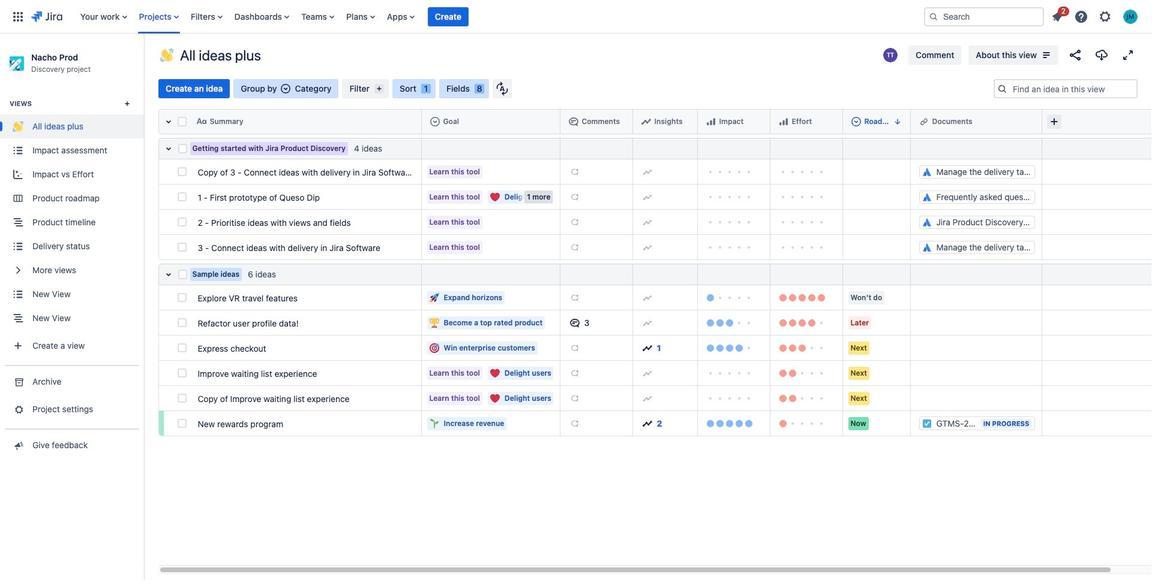 Task type: locate. For each thing, give the bounding box(es) containing it.
primary element
[[7, 0, 914, 33]]

None search field
[[924, 7, 1044, 26]]

1 horizontal spatial list item
[[1046, 5, 1069, 26]]

0 vertical spatial :wave: image
[[160, 49, 173, 62]]

effort image
[[779, 117, 788, 126]]

Find an idea in this view field
[[1009, 80, 1136, 97]]

:heart: image
[[490, 192, 500, 202], [490, 369, 500, 378], [490, 394, 500, 404], [490, 394, 500, 404]]

current project sidebar image
[[131, 48, 157, 72]]

collapse all image
[[161, 115, 176, 129]]

:dart: image
[[429, 344, 439, 353]]

0 horizontal spatial :wave: image
[[13, 121, 23, 132]]

1 vertical spatial :wave: image
[[13, 121, 23, 132]]

1 vertical spatial :heart: image
[[490, 369, 500, 378]]

header.desc image
[[893, 117, 902, 126]]

:dart: image
[[429, 344, 439, 353]]

list item
[[428, 0, 469, 33], [1046, 5, 1069, 26]]

:trophy: image
[[429, 318, 439, 328], [429, 318, 439, 328]]

1 vertical spatial :wave: image
[[13, 121, 23, 132]]

0 vertical spatial :wave: image
[[160, 49, 173, 62]]

add image
[[642, 167, 652, 177], [570, 218, 579, 227], [642, 243, 652, 252], [570, 293, 579, 303], [642, 293, 652, 303], [642, 318, 652, 328], [570, 344, 579, 353], [570, 344, 579, 353], [570, 369, 579, 378], [570, 369, 579, 378], [642, 369, 652, 378], [570, 394, 579, 404], [570, 394, 579, 404], [570, 419, 579, 429]]

group
[[0, 84, 144, 366]]

1 horizontal spatial list
[[1046, 5, 1145, 27]]

cell
[[422, 109, 560, 134], [560, 109, 633, 134], [633, 109, 698, 134], [698, 109, 770, 134], [770, 109, 843, 134], [843, 109, 911, 134], [911, 109, 1042, 134], [1042, 109, 1152, 134], [1042, 138, 1152, 160], [1042, 160, 1152, 185], [843, 185, 911, 210], [1042, 185, 1152, 210], [843, 210, 911, 235], [1042, 210, 1152, 235], [843, 235, 911, 260], [1042, 235, 1152, 260], [911, 286, 1042, 311], [1042, 286, 1152, 311], [911, 311, 1042, 336], [1042, 311, 1152, 336], [911, 336, 1042, 361], [1042, 336, 1152, 361], [911, 361, 1042, 386], [1042, 361, 1152, 386], [911, 386, 1042, 412], [1042, 386, 1152, 412], [1042, 412, 1152, 437]]

settings image
[[1098, 9, 1112, 24]]

roadmap image
[[851, 117, 861, 126]]

add image
[[570, 167, 579, 177], [570, 167, 579, 177], [570, 192, 579, 202], [570, 192, 579, 202], [642, 192, 652, 202], [570, 218, 579, 227], [642, 218, 652, 227], [570, 243, 579, 252], [570, 243, 579, 252], [570, 293, 579, 303], [642, 394, 652, 404], [570, 419, 579, 429]]

:heart: image
[[490, 192, 500, 202], [490, 369, 500, 378]]

:wave: image
[[160, 49, 173, 62], [13, 121, 23, 132]]

banner
[[0, 0, 1152, 34]]

feedback image
[[12, 440, 24, 452]]

1 horizontal spatial :wave: image
[[160, 49, 173, 62]]

:wave: image for right :wave: image
[[160, 49, 173, 62]]

jira image
[[31, 9, 62, 24], [31, 9, 62, 24]]

notifications image
[[1050, 9, 1064, 24]]

0 horizontal spatial list item
[[428, 0, 469, 33]]

insights image
[[641, 117, 651, 126]]

:wave: image
[[160, 49, 173, 62], [13, 121, 23, 132]]

:wave: image inside jira product discovery navigation element
[[13, 121, 23, 132]]

list
[[74, 0, 914, 33], [1046, 5, 1145, 27]]

autosave is enabled image
[[496, 82, 508, 96]]

export image
[[1094, 48, 1109, 62]]

share image
[[1068, 48, 1082, 62]]

0 vertical spatial :heart: image
[[490, 192, 500, 202]]

goal image
[[430, 117, 440, 126]]

search image
[[929, 12, 938, 21]]

:seedling: image
[[429, 419, 439, 429], [429, 419, 439, 429]]

0 vertical spatial insights image
[[642, 344, 652, 353]]

1 vertical spatial insights image
[[642, 419, 652, 429]]

help image
[[1074, 9, 1088, 24]]

insights image
[[642, 344, 652, 353], [642, 419, 652, 429]]

1 insights image from the top
[[642, 344, 652, 353]]



Task type: vqa. For each thing, say whether or not it's contained in the screenshot.
The :Dart: "image"
yes



Task type: describe. For each thing, give the bounding box(es) containing it.
1 :heart: image from the top
[[490, 192, 500, 202]]

expand image
[[1121, 48, 1135, 62]]

project settings image
[[12, 404, 24, 416]]

your profile and settings image
[[1123, 9, 1138, 24]]

impact image
[[706, 117, 716, 126]]

polaris common.ui.field config.add.add more.icon image
[[1047, 115, 1061, 129]]

show description image
[[1039, 48, 1054, 62]]

2 :heart: image from the top
[[490, 369, 500, 378]]

:wave: image for left :wave: image
[[13, 121, 23, 132]]

appswitcher icon image
[[11, 9, 25, 24]]

comments image
[[569, 117, 578, 126]]

hyperlink image
[[919, 117, 929, 126]]

0 horizontal spatial list
[[74, 0, 914, 33]]

0 horizontal spatial :wave: image
[[13, 121, 23, 132]]

comments image
[[570, 318, 579, 328]]

Search field
[[924, 7, 1044, 26]]

2 insights image from the top
[[642, 419, 652, 429]]

:rocket: image
[[429, 293, 439, 303]]

1 horizontal spatial :wave: image
[[160, 49, 173, 62]]

jira product discovery navigation element
[[0, 34, 144, 581]]

summary image
[[197, 117, 206, 126]]

single select dropdown image
[[281, 84, 290, 94]]

:rocket: image
[[429, 293, 439, 303]]



